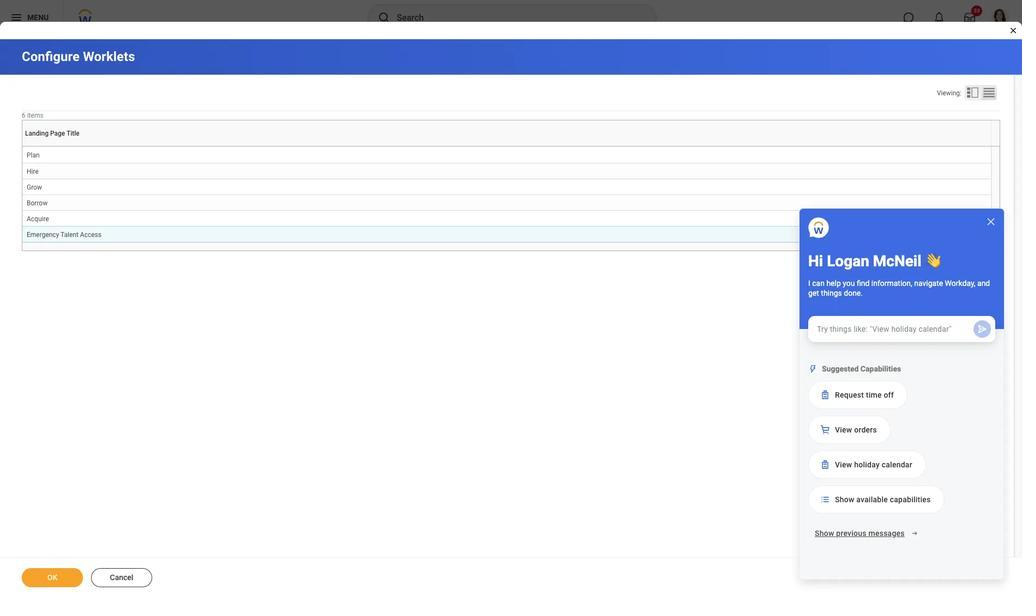 Task type: locate. For each thing, give the bounding box(es) containing it.
configure worklets dialog
[[0, 0, 1022, 598]]

x image
[[986, 217, 996, 227]]

1 horizontal spatial landing
[[504, 146, 506, 147]]

1 vertical spatial landing page title
[[504, 146, 509, 147]]

2 row element from the top
[[22, 195, 991, 211]]

1 horizontal spatial title
[[508, 146, 509, 147]]

can
[[812, 279, 825, 288]]

view orders
[[835, 426, 877, 435]]

show right prompts icon
[[835, 496, 854, 504]]

arrow right small image
[[909, 528, 920, 539]]

Try things like: "View holiday calendar" text field
[[810, 319, 967, 340]]

row element containing emergency talent access
[[22, 226, 991, 242]]

i
[[808, 279, 810, 288]]

1 view from the top
[[835, 426, 852, 435]]

1 task timeoff image from the top
[[820, 390, 831, 401]]

task timeoff image inside request time off button
[[820, 390, 831, 401]]

title
[[67, 130, 80, 137], [508, 146, 509, 147]]

emergency
[[27, 231, 59, 239]]

navigate
[[914, 279, 943, 288]]

show for show previous messages
[[815, 529, 834, 538]]

task timeoff image
[[820, 390, 831, 401], [820, 460, 831, 471]]

available
[[856, 496, 888, 504]]

acquire
[[27, 215, 49, 223]]

capabilities
[[890, 496, 931, 504]]

show available capabilities
[[835, 496, 931, 504]]

prompts image
[[820, 495, 831, 505]]

find
[[857, 279, 870, 288]]

page
[[50, 130, 65, 137], [506, 146, 507, 147]]

0 vertical spatial task timeoff image
[[820, 390, 831, 401]]

👋
[[925, 253, 941, 271]]

1 vertical spatial view
[[835, 461, 852, 469]]

2 vertical spatial row element
[[22, 226, 991, 242]]

cancel button
[[91, 569, 152, 588]]

viewing:
[[937, 89, 962, 97]]

emergency talent access
[[27, 231, 101, 239]]

row element containing borrow
[[22, 195, 991, 211]]

0 horizontal spatial landing
[[25, 130, 49, 137]]

calendar
[[882, 461, 912, 469]]

logan
[[827, 253, 869, 271]]

task timeoff image left request
[[820, 390, 831, 401]]

0 vertical spatial view
[[835, 426, 852, 435]]

configure
[[22, 49, 80, 64]]

0 vertical spatial row element
[[22, 163, 991, 179]]

0 horizontal spatial landing page title
[[25, 130, 80, 137]]

task timeoff image inside view holiday calendar button
[[820, 460, 831, 471]]

configure worklets
[[22, 49, 135, 64]]

landing
[[25, 130, 49, 137], [504, 146, 506, 147]]

show
[[835, 496, 854, 504], [815, 529, 834, 538]]

plan
[[27, 152, 40, 159]]

view inside view orders button
[[835, 426, 852, 435]]

6 items
[[22, 112, 43, 119]]

workday assistant region
[[799, 208, 1005, 580]]

holiday
[[854, 461, 880, 469]]

0 horizontal spatial page
[[50, 130, 65, 137]]

things
[[821, 289, 842, 298]]

ok button
[[22, 569, 83, 588]]

3 row element from the top
[[22, 226, 991, 242]]

1 row element from the top
[[22, 163, 991, 179]]

2 view from the top
[[835, 461, 852, 469]]

0 horizontal spatial title
[[67, 130, 80, 137]]

hire
[[27, 168, 39, 175]]

ok
[[47, 574, 57, 583]]

1 vertical spatial show
[[815, 529, 834, 538]]

0 horizontal spatial show
[[815, 529, 834, 538]]

1 horizontal spatial landing page title
[[504, 146, 509, 147]]

view left holiday
[[835, 461, 852, 469]]

1 vertical spatial row element
[[22, 195, 991, 211]]

task timeoff image down the cart image
[[820, 460, 831, 471]]

1 vertical spatial page
[[506, 146, 507, 147]]

close configure worklets image
[[1009, 26, 1018, 35]]

hi
[[808, 253, 823, 271]]

1 vertical spatial task timeoff image
[[820, 460, 831, 471]]

show left previous
[[815, 529, 834, 538]]

view inside view holiday calendar button
[[835, 461, 852, 469]]

information,
[[871, 279, 912, 288]]

0 vertical spatial show
[[835, 496, 854, 504]]

1 horizontal spatial show
[[835, 496, 854, 504]]

1 vertical spatial landing
[[504, 146, 506, 147]]

row element
[[22, 163, 991, 179], [22, 195, 991, 211], [22, 226, 991, 242]]

2 task timeoff image from the top
[[820, 460, 831, 471]]

landing page title
[[25, 130, 80, 137], [504, 146, 509, 147]]

you
[[843, 279, 855, 288]]

notifications large image
[[934, 12, 945, 23]]

off
[[884, 391, 894, 400]]

0 vertical spatial title
[[67, 130, 80, 137]]

view right the cart image
[[835, 426, 852, 435]]

talent
[[61, 231, 78, 239]]

cart image
[[820, 425, 831, 436]]

view
[[835, 426, 852, 435], [835, 461, 852, 469]]

time
[[866, 391, 882, 400]]

0 vertical spatial landing page title
[[25, 130, 80, 137]]



Task type: describe. For each thing, give the bounding box(es) containing it.
help
[[827, 279, 841, 288]]

worklets
[[83, 49, 135, 64]]

i can help you find information, navigate workday, and get things done.
[[808, 279, 990, 298]]

cancel
[[110, 574, 133, 583]]

request time off button
[[808, 381, 908, 409]]

view holiday calendar button
[[808, 451, 926, 479]]

and
[[977, 279, 990, 288]]

request
[[835, 391, 864, 400]]

6
[[22, 112, 25, 119]]

borrow
[[27, 199, 48, 207]]

messages
[[869, 529, 905, 538]]

suggested capabilities
[[822, 365, 901, 374]]

show available capabilities button
[[808, 486, 944, 514]]

Toggle to Grid view radio
[[981, 85, 997, 100]]

search image
[[377, 11, 390, 24]]

row element containing hire
[[22, 163, 991, 179]]

grow
[[27, 184, 42, 191]]

0 vertical spatial landing
[[25, 130, 49, 137]]

show for show available capabilities
[[835, 496, 854, 504]]

workday,
[[945, 279, 976, 288]]

task timeoff image for view holiday calendar
[[820, 460, 831, 471]]

view holiday calendar
[[835, 461, 912, 469]]

configure worklets main content
[[0, 39, 1022, 598]]

task timeoff image for request time off
[[820, 390, 831, 401]]

items
[[27, 112, 43, 119]]

orders
[[854, 426, 877, 435]]

profile logan mcneil element
[[985, 5, 1016, 29]]

done.
[[844, 289, 863, 298]]

get
[[808, 289, 819, 298]]

view orders button
[[808, 416, 891, 444]]

view for view orders
[[835, 426, 852, 435]]

send image
[[977, 324, 988, 335]]

previous
[[836, 529, 867, 538]]

landing page title button
[[504, 146, 509, 147]]

hi logan mcneil 👋
[[808, 253, 941, 271]]

inbox large image
[[964, 12, 975, 23]]

viewing: option group
[[937, 85, 1000, 103]]

access
[[80, 231, 101, 239]]

request time off
[[835, 391, 894, 400]]

suggested
[[822, 365, 859, 374]]

1 vertical spatial title
[[508, 146, 509, 147]]

show previous messages
[[815, 529, 905, 538]]

0 vertical spatial page
[[50, 130, 65, 137]]

show previous messages button
[[808, 523, 924, 545]]

view for view holiday calendar
[[835, 461, 852, 469]]

Toggle to List Detail view radio
[[965, 85, 981, 100]]

1 horizontal spatial page
[[506, 146, 507, 147]]

mcneil
[[873, 253, 922, 271]]

capabilities
[[861, 365, 901, 374]]

bolt image
[[808, 365, 818, 374]]



Task type: vqa. For each thing, say whether or not it's contained in the screenshot.
PROFILE LOGAN MCNEIL icon
no



